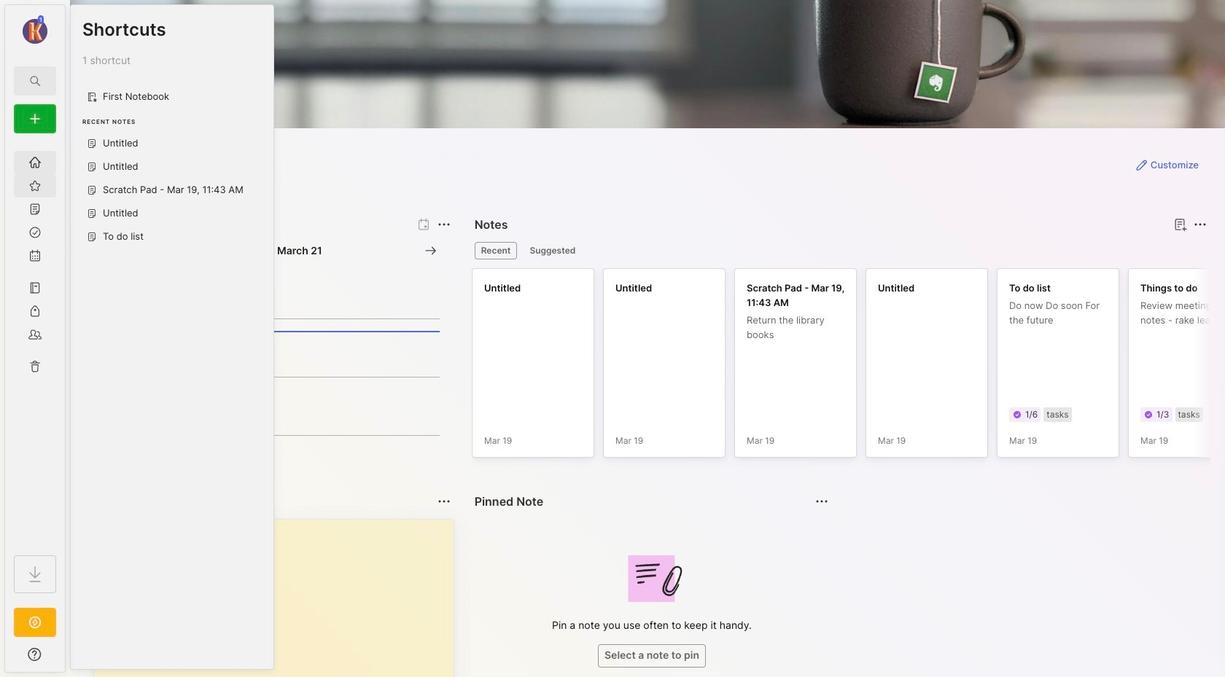 Task type: vqa. For each thing, say whether or not it's contained in the screenshot.
Home Icon
yes



Task type: locate. For each thing, give the bounding box(es) containing it.
tree
[[5, 142, 65, 543]]

tree inside main element
[[5, 142, 65, 543]]

upgrade image
[[26, 614, 44, 632]]

main element
[[0, 0, 70, 677]]

1 horizontal spatial tab
[[523, 242, 582, 260]]

click to expand image
[[64, 650, 75, 668]]

tab
[[474, 242, 517, 260], [523, 242, 582, 260]]

0 horizontal spatial tab
[[474, 242, 517, 260]]

row group
[[472, 268, 1225, 467]]

tab list
[[474, 242, 1205, 260]]



Task type: describe. For each thing, give the bounding box(es) containing it.
Account field
[[5, 14, 65, 46]]

home image
[[28, 155, 42, 170]]

WHAT'S NEW field
[[5, 643, 65, 667]]

edit search image
[[26, 72, 44, 90]]

Start writing… text field
[[106, 520, 453, 677]]

2 tab from the left
[[523, 242, 582, 260]]

1 tab from the left
[[474, 242, 517, 260]]



